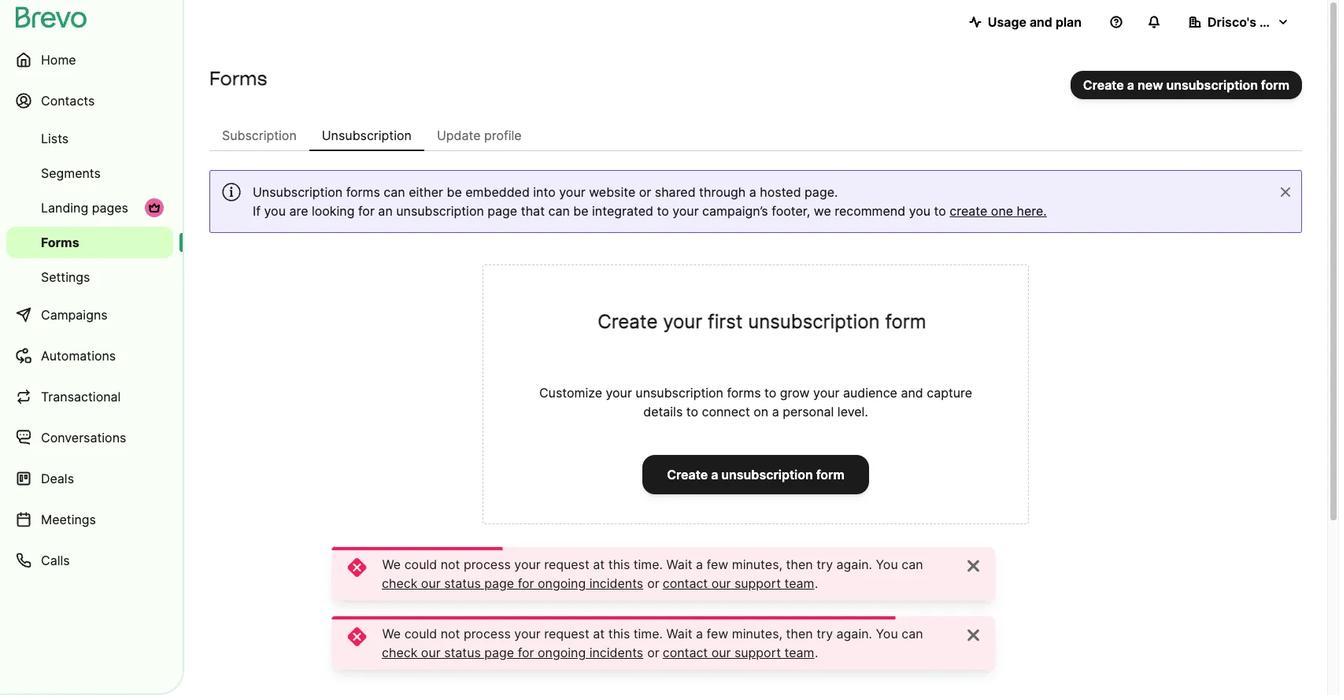 Task type: locate. For each thing, give the bounding box(es) containing it.
0 vertical spatial try
[[817, 557, 833, 573]]

integrated
[[592, 203, 654, 219]]

calls
[[41, 553, 70, 569]]

1 notification timer progress bar from the top
[[332, 547, 495, 551]]

customize
[[540, 385, 603, 401]]

forms up an
[[346, 184, 380, 200]]

we could not process your request at this time. wait a few minutes, then try again. you can check our status page for ongoing incidents or contact our support team . for second the check our status page for ongoing incidents link from the bottom
[[382, 557, 924, 592]]

1 check from the top
[[382, 576, 418, 592]]

create a new unsubscription form
[[1084, 77, 1290, 93]]

drisco's drinks button
[[1177, 6, 1303, 38]]

usage
[[988, 14, 1027, 30]]

we
[[382, 557, 401, 573], [382, 626, 401, 642]]

1 vertical spatial be
[[574, 203, 589, 219]]

capture
[[927, 385, 973, 401]]

2 you from the left
[[909, 203, 931, 219]]

unsubscription inside unsubscription forms can either be embedded into your website or shared through a hosted page. if you are looking for an unsubscription page that can be integrated to your campaign's footer, we recommend you to create one here.
[[253, 184, 343, 200]]

we could not process your request at this time. wait a few minutes, then try again. you can check our status page for ongoing incidents or contact our support team .
[[382, 557, 924, 592], [382, 626, 924, 661]]

1 vertical spatial forms
[[727, 385, 761, 401]]

1 vertical spatial team
[[785, 645, 815, 661]]

1 vertical spatial check our status page for ongoing incidents link
[[382, 644, 644, 662]]

unsubscription up grow
[[749, 310, 880, 333]]

1 vertical spatial support
[[735, 645, 782, 661]]

1 minutes, from the top
[[732, 557, 783, 573]]

0 vertical spatial incidents
[[590, 576, 644, 592]]

1 wait from the top
[[667, 557, 693, 573]]

1 vertical spatial wait
[[667, 626, 693, 642]]

create for create a unsubscription form
[[667, 467, 708, 483]]

2 team from the top
[[785, 645, 815, 661]]

create a new unsubscription form link
[[1071, 71, 1303, 99]]

1 horizontal spatial you
[[909, 203, 931, 219]]

we
[[814, 203, 832, 219]]

0 vertical spatial create
[[1084, 77, 1125, 93]]

2 vertical spatial form
[[817, 467, 845, 483]]

2 incidents from the top
[[590, 645, 644, 661]]

2 contact our support team link from the top
[[663, 644, 815, 662]]

0 horizontal spatial create
[[598, 310, 658, 333]]

1 request from the top
[[544, 557, 590, 573]]

are
[[289, 203, 308, 219]]

you
[[876, 557, 899, 573], [876, 626, 899, 642]]

1 again. from the top
[[837, 557, 873, 573]]

1 could from the top
[[405, 557, 437, 573]]

1 try from the top
[[817, 557, 833, 573]]

create for create your first unsubscription form
[[598, 310, 658, 333]]

0 vertical spatial support
[[735, 576, 782, 592]]

1 then from the top
[[787, 557, 813, 573]]

2 vertical spatial create
[[667, 467, 708, 483]]

2 support from the top
[[735, 645, 782, 661]]

and inside button
[[1030, 14, 1053, 30]]

1 vertical spatial and
[[901, 385, 924, 401]]

0 horizontal spatial and
[[901, 385, 924, 401]]

1 vertical spatial for
[[518, 576, 535, 592]]

2 we from the top
[[382, 626, 401, 642]]

check our status page for ongoing incidents link
[[382, 574, 644, 593], [382, 644, 644, 662]]

2 you from the top
[[876, 626, 899, 642]]

2 not from the top
[[441, 626, 460, 642]]

0 vertical spatial notification timer progress bar
[[332, 547, 495, 551]]

create
[[1084, 77, 1125, 93], [598, 310, 658, 333], [667, 467, 708, 483]]

unsubscription link
[[309, 120, 424, 151]]

0 vertical spatial process
[[464, 557, 511, 573]]

1 not from the top
[[441, 557, 460, 573]]

you left create at right top
[[909, 203, 931, 219]]

our
[[422, 576, 441, 592], [712, 576, 732, 592], [422, 645, 441, 661], [712, 645, 732, 661]]

contact our support team link for second the check our status page for ongoing incidents link from the bottom
[[663, 574, 815, 593]]

1 vertical spatial process
[[464, 626, 511, 642]]

create for create a new unsubscription form
[[1084, 77, 1125, 93]]

1 horizontal spatial create
[[667, 467, 708, 483]]

incidents
[[590, 576, 644, 592], [590, 645, 644, 661]]

0 vertical spatial .
[[815, 576, 819, 592]]

conversations
[[41, 430, 126, 446]]

1 vertical spatial check
[[382, 645, 418, 661]]

1 vertical spatial incidents
[[590, 645, 644, 661]]

meetings
[[41, 512, 96, 528]]

you
[[264, 203, 286, 219], [909, 203, 931, 219]]

then
[[787, 557, 813, 573], [787, 626, 813, 642]]

for inside unsubscription forms can either be embedded into your website or shared through a hosted page. if you are looking for an unsubscription page that can be integrated to your campaign's footer, we recommend you to create one here.
[[358, 203, 375, 219]]

request
[[544, 557, 590, 573], [544, 626, 590, 642]]

2 could from the top
[[405, 626, 437, 642]]

1 vertical spatial request
[[544, 626, 590, 642]]

1 horizontal spatial and
[[1030, 14, 1053, 30]]

1 vertical spatial then
[[787, 626, 813, 642]]

try
[[817, 557, 833, 573], [817, 626, 833, 642]]

0 vertical spatial contact
[[663, 576, 709, 592]]

check
[[382, 576, 418, 592], [382, 645, 418, 661]]

page
[[488, 203, 518, 219], [485, 576, 515, 592], [485, 645, 515, 661]]

0 vertical spatial not
[[441, 557, 460, 573]]

process for second the check our status page for ongoing incidents link from the bottom
[[464, 557, 511, 573]]

1 process from the top
[[464, 557, 511, 573]]

0 vertical spatial time.
[[634, 557, 663, 573]]

unsubscription down either
[[396, 203, 484, 219]]

a inside customize your unsubscription forms to grow your audience and capture details to connect on a personal level.
[[772, 404, 780, 420]]

1 vertical spatial form
[[886, 310, 927, 333]]

1 we could not process your request at this time. wait a few minutes, then try again. you can check our status page for ongoing incidents or contact our support team . from the top
[[382, 557, 924, 592]]

1 vertical spatial you
[[876, 626, 899, 642]]

contact
[[663, 576, 709, 592], [663, 645, 709, 661]]

1 time. from the top
[[634, 557, 663, 573]]

1 ongoing from the top
[[538, 576, 587, 592]]

2 try from the top
[[817, 626, 833, 642]]

1 you from the top
[[876, 557, 899, 573]]

request for first the check our status page for ongoing incidents link from the bottom of the page
[[544, 626, 590, 642]]

1 vertical spatial few
[[707, 626, 729, 642]]

1 vertical spatial unsubscription
[[253, 184, 343, 200]]

forms up subscription at the top left of the page
[[210, 67, 267, 90]]

could for first the check our status page for ongoing incidents link from the bottom of the page
[[405, 626, 437, 642]]

be left "integrated"
[[574, 203, 589, 219]]

campaigns
[[41, 307, 108, 323]]

for
[[358, 203, 375, 219], [518, 576, 535, 592], [518, 645, 535, 661]]

conversations link
[[6, 419, 173, 457]]

0 vertical spatial be
[[447, 184, 462, 200]]

a
[[1128, 77, 1135, 93], [750, 184, 757, 200], [772, 404, 780, 420], [711, 467, 719, 483], [696, 557, 703, 573], [696, 626, 703, 642]]

audience
[[844, 385, 898, 401]]

1 vertical spatial create
[[598, 310, 658, 333]]

1 horizontal spatial forms
[[210, 67, 267, 90]]

1 you from the left
[[264, 203, 286, 219]]

1 we from the top
[[382, 557, 401, 573]]

1 vertical spatial we
[[382, 626, 401, 642]]

1 vertical spatial contact our support team link
[[663, 644, 815, 662]]

and
[[1030, 14, 1053, 30], [901, 385, 924, 401]]

1 vertical spatial notification timer progress bar
[[332, 617, 888, 620]]

few
[[707, 557, 729, 573], [707, 626, 729, 642]]

forms
[[210, 67, 267, 90], [41, 235, 79, 250]]

transactional
[[41, 389, 121, 405]]

2 ongoing from the top
[[538, 645, 587, 661]]

1 vertical spatial or
[[648, 576, 660, 592]]

notification timer progress bar
[[332, 547, 495, 551], [332, 617, 888, 620]]

status
[[445, 576, 482, 592], [445, 645, 482, 661]]

0 vertical spatial check
[[382, 576, 418, 592]]

1 . from the top
[[815, 576, 819, 592]]

unsubscription up 'are'
[[253, 184, 343, 200]]

unsubscription
[[322, 128, 412, 143], [253, 184, 343, 200]]

0 vertical spatial contact our support team link
[[663, 574, 815, 593]]

2 this from the top
[[609, 626, 630, 642]]

you right 'if'
[[264, 203, 286, 219]]

0 vertical spatial wait
[[667, 557, 693, 573]]

0 vertical spatial or
[[639, 184, 652, 200]]

could for second the check our status page for ongoing incidents link from the bottom
[[405, 557, 437, 573]]

1 incidents from the top
[[590, 576, 644, 592]]

0 vertical spatial ongoing
[[538, 576, 587, 592]]

1 contact our support team link from the top
[[663, 574, 815, 593]]

2 contact from the top
[[663, 645, 709, 661]]

unsubscription inside the "create a unsubscription form" link
[[722, 467, 813, 483]]

2 vertical spatial page
[[485, 645, 515, 661]]

2 few from the top
[[707, 626, 729, 642]]

into
[[534, 184, 556, 200]]

unsubscription right new
[[1167, 77, 1259, 93]]

0 vertical spatial forms
[[346, 184, 380, 200]]

0 vertical spatial team
[[785, 576, 815, 592]]

1 team from the top
[[785, 576, 815, 592]]

settings link
[[6, 262, 173, 293]]

2 request from the top
[[544, 626, 590, 642]]

1 vertical spatial we could not process your request at this time. wait a few minutes, then try again. you can check our status page for ongoing incidents or contact our support team .
[[382, 626, 924, 661]]

through
[[700, 184, 746, 200]]

can
[[384, 184, 405, 200], [549, 203, 570, 219], [902, 557, 924, 573], [902, 626, 924, 642]]

forms link
[[6, 227, 173, 258]]

an
[[378, 203, 393, 219]]

website
[[589, 184, 636, 200]]

1 vertical spatial not
[[441, 626, 460, 642]]

again.
[[837, 557, 873, 573], [837, 626, 873, 642]]

1 this from the top
[[609, 557, 630, 573]]

first
[[708, 310, 743, 333]]

1 vertical spatial contact
[[663, 645, 709, 661]]

unsubscription inside the create a new unsubscription form link
[[1167, 77, 1259, 93]]

1 vertical spatial try
[[817, 626, 833, 642]]

forms
[[346, 184, 380, 200], [727, 385, 761, 401]]

0 vertical spatial for
[[358, 203, 375, 219]]

0 vertical spatial this
[[609, 557, 630, 573]]

or for second the check our status page for ongoing incidents link from the bottom
[[648, 576, 660, 592]]

0 vertical spatial could
[[405, 557, 437, 573]]

1 horizontal spatial form
[[886, 310, 927, 333]]

home
[[41, 52, 76, 68]]

automations link
[[6, 337, 173, 375]]

segments link
[[6, 158, 173, 189]]

0 vertical spatial check our status page for ongoing incidents link
[[382, 574, 644, 593]]

this
[[609, 557, 630, 573], [609, 626, 630, 642]]

2 we could not process your request at this time. wait a few minutes, then try again. you can check our status page for ongoing incidents or contact our support team . from the top
[[382, 626, 924, 661]]

if
[[253, 203, 261, 219]]

forms inside customize your unsubscription forms to grow your audience and capture details to connect on a personal level.
[[727, 385, 761, 401]]

support
[[735, 576, 782, 592], [735, 645, 782, 661]]

be right either
[[447, 184, 462, 200]]

team
[[785, 576, 815, 592], [785, 645, 815, 661]]

0 vertical spatial form
[[1262, 77, 1290, 93]]

2 minutes, from the top
[[732, 626, 783, 642]]

page for second the check our status page for ongoing incidents link from the bottom's notification timer progress bar
[[485, 576, 515, 592]]

0 horizontal spatial forms
[[346, 184, 380, 200]]

update
[[437, 128, 481, 143]]

forms up the on
[[727, 385, 761, 401]]

connect
[[702, 404, 751, 420]]

0 vertical spatial unsubscription
[[322, 128, 412, 143]]

and left plan
[[1030, 14, 1053, 30]]

0 vertical spatial few
[[707, 557, 729, 573]]

not
[[441, 557, 460, 573], [441, 626, 460, 642]]

grow
[[780, 385, 810, 401]]

0 horizontal spatial form
[[817, 467, 845, 483]]

1 vertical spatial at
[[593, 626, 605, 642]]

incidents for second the check our status page for ongoing incidents link from the bottom
[[590, 576, 644, 592]]

0 vertical spatial we could not process your request at this time. wait a few minutes, then try again. you can check our status page for ongoing incidents or contact our support team .
[[382, 557, 924, 592]]

lists
[[41, 131, 69, 147]]

0 vertical spatial we
[[382, 557, 401, 573]]

0 vertical spatial and
[[1030, 14, 1053, 30]]

1 horizontal spatial be
[[574, 203, 589, 219]]

1 vertical spatial ongoing
[[538, 645, 587, 661]]

0 vertical spatial minutes,
[[732, 557, 783, 573]]

0 horizontal spatial you
[[264, 203, 286, 219]]

1 vertical spatial time.
[[634, 626, 663, 642]]

0 vertical spatial at
[[593, 557, 605, 573]]

0 vertical spatial then
[[787, 557, 813, 573]]

2 process from the top
[[464, 626, 511, 642]]

1 vertical spatial status
[[445, 645, 482, 661]]

this for second the check our status page for ongoing incidents link from the bottom
[[609, 557, 630, 573]]

unsubscription up details
[[636, 385, 724, 401]]

update profile
[[437, 128, 522, 143]]

forms inside unsubscription forms can either be embedded into your website or shared through a hosted page. if you are looking for an unsubscription page that can be integrated to your campaign's footer, we recommend you to create one here.
[[346, 184, 380, 200]]

request for second the check our status page for ongoing incidents link from the bottom
[[544, 557, 590, 573]]

forms down the landing
[[41, 235, 79, 250]]

create your first unsubscription form
[[598, 310, 927, 333]]

unsubscription for unsubscription
[[322, 128, 412, 143]]

1 vertical spatial again.
[[837, 626, 873, 642]]

1 vertical spatial page
[[485, 576, 515, 592]]

unsubscription down the on
[[722, 467, 813, 483]]

1 horizontal spatial forms
[[727, 385, 761, 401]]

0 vertical spatial again.
[[837, 557, 873, 573]]

ongoing
[[538, 576, 587, 592], [538, 645, 587, 661]]

2 at from the top
[[593, 626, 605, 642]]

2 horizontal spatial form
[[1262, 77, 1290, 93]]

not for second the check our status page for ongoing incidents link from the bottom
[[441, 557, 460, 573]]

profile
[[484, 128, 522, 143]]

1 vertical spatial this
[[609, 626, 630, 642]]

1 contact from the top
[[663, 576, 709, 592]]

recommend
[[835, 203, 906, 219]]

0 vertical spatial request
[[544, 557, 590, 573]]

unsubscription up an
[[322, 128, 412, 143]]

and left capture
[[901, 385, 924, 401]]

wait
[[667, 557, 693, 573], [667, 626, 693, 642]]

to
[[657, 203, 669, 219], [935, 203, 947, 219], [765, 385, 777, 401], [687, 404, 699, 420]]

incidents for first the check our status page for ongoing incidents link from the bottom of the page
[[590, 645, 644, 661]]

1 vertical spatial minutes,
[[732, 626, 783, 642]]

0 vertical spatial page
[[488, 203, 518, 219]]

2 horizontal spatial create
[[1084, 77, 1125, 93]]

1 vertical spatial .
[[815, 645, 819, 661]]

at
[[593, 557, 605, 573], [593, 626, 605, 642]]

2 wait from the top
[[667, 626, 693, 642]]

form
[[1262, 77, 1290, 93], [886, 310, 927, 333], [817, 467, 845, 483]]

0 vertical spatial forms
[[210, 67, 267, 90]]

2 again. from the top
[[837, 626, 873, 642]]

1 vertical spatial could
[[405, 626, 437, 642]]

customize your unsubscription forms to grow your audience and capture details to connect on a personal level.
[[540, 385, 973, 420]]

2 vertical spatial or
[[648, 645, 660, 661]]

0 vertical spatial you
[[876, 557, 899, 573]]

2 notification timer progress bar from the top
[[332, 617, 888, 620]]

1 vertical spatial forms
[[41, 235, 79, 250]]

0 vertical spatial status
[[445, 576, 482, 592]]

personal
[[783, 404, 834, 420]]



Task type: describe. For each thing, give the bounding box(es) containing it.
plan
[[1056, 14, 1082, 30]]

page for first the check our status page for ongoing incidents link from the bottom of the page notification timer progress bar
[[485, 645, 515, 661]]

on
[[754, 404, 769, 420]]

update profile link
[[424, 120, 535, 151]]

2 time. from the top
[[634, 626, 663, 642]]

2 . from the top
[[815, 645, 819, 661]]

pages
[[92, 200, 128, 216]]

usage and plan
[[988, 14, 1082, 30]]

2 check from the top
[[382, 645, 418, 661]]

wait for second the check our status page for ongoing incidents link from the bottom
[[667, 557, 693, 573]]

2 status from the top
[[445, 645, 482, 661]]

unsubscription inside customize your unsubscription forms to grow your audience and capture details to connect on a personal level.
[[636, 385, 724, 401]]

contacts
[[41, 93, 95, 109]]

or inside unsubscription forms can either be embedded into your website or shared through a hosted page. if you are looking for an unsubscription page that can be integrated to your campaign's footer, we recommend you to create one here.
[[639, 184, 652, 200]]

minutes, for first the check our status page for ongoing incidents link from the bottom of the page
[[732, 626, 783, 642]]

form for create your first unsubscription form
[[886, 310, 927, 333]]

drisco's drinks
[[1208, 14, 1300, 30]]

process for first the check our status page for ongoing incidents link from the bottom of the page
[[464, 626, 511, 642]]

meetings link
[[6, 501, 173, 539]]

deals
[[41, 471, 74, 487]]

embedded
[[466, 184, 530, 200]]

page.
[[805, 184, 838, 200]]

hosted
[[760, 184, 802, 200]]

notification timer progress bar for second the check our status page for ongoing incidents link from the bottom
[[332, 547, 495, 551]]

2 check our status page for ongoing incidents link from the top
[[382, 644, 644, 662]]

one
[[992, 203, 1014, 219]]

ongoing for second the check our status page for ongoing incidents link from the bottom
[[538, 576, 587, 592]]

or for first the check our status page for ongoing incidents link from the bottom of the page
[[648, 645, 660, 661]]

this for first the check our status page for ongoing incidents link from the bottom of the page
[[609, 626, 630, 642]]

calls link
[[6, 542, 173, 580]]

landing
[[41, 200, 88, 216]]

looking
[[312, 203, 355, 219]]

unsubscription forms can either be embedded into your website or shared through a hosted page. if you are looking for an unsubscription page that can be integrated to your campaign's footer, we recommend you to create one here.
[[253, 184, 1047, 219]]

create a unsubscription form link
[[643, 455, 869, 495]]

wait for first the check our status page for ongoing incidents link from the bottom of the page
[[667, 626, 693, 642]]

1 few from the top
[[707, 557, 729, 573]]

landing pages
[[41, 200, 128, 216]]

details
[[644, 404, 683, 420]]

new
[[1138, 77, 1164, 93]]

subscription link
[[210, 120, 309, 151]]

usage and plan button
[[957, 6, 1095, 38]]

home link
[[6, 41, 173, 79]]

0 horizontal spatial be
[[447, 184, 462, 200]]

form for create a new unsubscription form
[[1262, 77, 1290, 93]]

to down shared
[[657, 203, 669, 219]]

left___rvooi image
[[148, 202, 161, 214]]

settings
[[41, 269, 90, 285]]

unsubscription for unsubscription forms can either be embedded into your website or shared through a hosted page. if you are looking for an unsubscription page that can be integrated to your campaign's footer, we recommend you to create one here.
[[253, 184, 343, 200]]

not for first the check our status page for ongoing incidents link from the bottom of the page
[[441, 626, 460, 642]]

unsubscription inside unsubscription forms can either be embedded into your website or shared through a hosted page. if you are looking for an unsubscription page that can be integrated to your campaign's footer, we recommend you to create one here.
[[396, 203, 484, 219]]

1 at from the top
[[593, 557, 605, 573]]

deals link
[[6, 460, 173, 498]]

ongoing for first the check our status page for ongoing incidents link from the bottom of the page
[[538, 645, 587, 661]]

level.
[[838, 404, 869, 420]]

transactional link
[[6, 378, 173, 416]]

again. for second the check our status page for ongoing incidents link from the bottom
[[837, 557, 873, 573]]

campaigns link
[[6, 296, 173, 334]]

contacts link
[[6, 82, 173, 120]]

campaign's
[[703, 203, 769, 219]]

1 check our status page for ongoing incidents link from the top
[[382, 574, 644, 593]]

0 horizontal spatial forms
[[41, 235, 79, 250]]

we for second the check our status page for ongoing incidents link from the bottom
[[382, 557, 401, 573]]

1 support from the top
[[735, 576, 782, 592]]

create one here. link
[[950, 203, 1047, 219]]

lists link
[[6, 123, 173, 154]]

that
[[521, 203, 545, 219]]

a inside unsubscription forms can either be embedded into your website or shared through a hosted page. if you are looking for an unsubscription page that can be integrated to your campaign's footer, we recommend you to create one here.
[[750, 184, 757, 200]]

notification timer progress bar for first the check our status page for ongoing incidents link from the bottom of the page
[[332, 617, 888, 620]]

subscription
[[222, 128, 297, 143]]

landing pages link
[[6, 192, 173, 224]]

minutes, for second the check our status page for ongoing incidents link from the bottom
[[732, 557, 783, 573]]

drinks
[[1260, 14, 1300, 30]]

drisco's
[[1208, 14, 1257, 30]]

here.
[[1017, 203, 1047, 219]]

automations
[[41, 348, 116, 364]]

to up the on
[[765, 385, 777, 401]]

2 vertical spatial for
[[518, 645, 535, 661]]

either
[[409, 184, 443, 200]]

page inside unsubscription forms can either be embedded into your website or shared through a hosted page. if you are looking for an unsubscription page that can be integrated to your campaign's footer, we recommend you to create one here.
[[488, 203, 518, 219]]

to left create at right top
[[935, 203, 947, 219]]

2 then from the top
[[787, 626, 813, 642]]

you for first the check our status page for ongoing incidents link from the bottom of the page
[[876, 626, 899, 642]]

create a unsubscription form
[[667, 467, 845, 483]]

we for first the check our status page for ongoing incidents link from the bottom of the page
[[382, 626, 401, 642]]

segments
[[41, 165, 101, 181]]

contact our support team link for first the check our status page for ongoing incidents link from the bottom of the page
[[663, 644, 815, 662]]

you for second the check our status page for ongoing incidents link from the bottom
[[876, 557, 899, 573]]

1 status from the top
[[445, 576, 482, 592]]

we could not process your request at this time. wait a few minutes, then try again. you can check our status page for ongoing incidents or contact our support team . for first the check our status page for ongoing incidents link from the bottom of the page
[[382, 626, 924, 661]]

create
[[950, 203, 988, 219]]

shared
[[655, 184, 696, 200]]

again. for first the check our status page for ongoing incidents link from the bottom of the page
[[837, 626, 873, 642]]

to right details
[[687, 404, 699, 420]]

footer,
[[772, 203, 811, 219]]

and inside customize your unsubscription forms to grow your audience and capture details to connect on a personal level.
[[901, 385, 924, 401]]



Task type: vqa. For each thing, say whether or not it's contained in the screenshot.
the any
no



